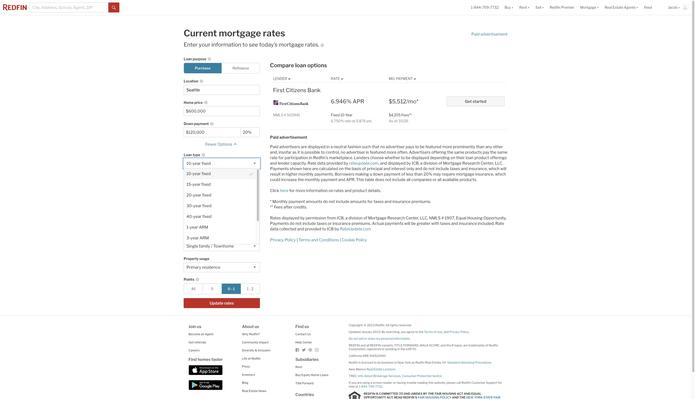 Task type: locate. For each thing, give the bounding box(es) containing it.
rate button
[[331, 76, 345, 81]]

as left it
[[293, 150, 297, 155]]

1 vertical spatial division
[[349, 216, 363, 221]]

payment up credits.
[[289, 200, 305, 204]]

submit search image
[[112, 6, 116, 10]]

diversity & inclusion
[[242, 349, 271, 353]]

10-year fixed
[[187, 161, 211, 166], [187, 172, 211, 176]]

1 1 from the left
[[233, 287, 235, 291]]

townhome
[[213, 244, 234, 249]]

1 horizontal spatial on
[[339, 167, 344, 171]]

click here for more information on rates and product details.
[[270, 189, 382, 193]]

loan for loan type
[[184, 153, 192, 157]]

product inside paid advertisers are displayed in a neutral fashion such that no advertiser pays to be featured more prominently than any other and, insofar as it is possible to control, no advertiser is featured more often. advertisers offering the same products pay the same rate for participation in redfin's marketplace. lenders choose whether to be displayed depending on their loan product offerings and lender capacity. rate data provided by
[[475, 156, 490, 160]]

all down share
[[367, 344, 370, 348]]

will right payments
[[405, 222, 411, 226]]

estate for agents
[[613, 5, 624, 10]]

1 horizontal spatial get
[[465, 99, 472, 104]]

with inside include fha loans available for borrowers with low down payment or low credit score
[[222, 222, 229, 226]]

redfin instagram image
[[315, 349, 319, 353]]

▾ for mortgage ▾
[[598, 5, 599, 10]]

be inside rates displayed by permission from icb, a division of mortgage research center, llc, nmls # 1907, equal housing opportunity. payments do not include taxes or insurance premiums. actual payments will be greater with taxes and insurance included. rate data collected and provided to icb by
[[412, 222, 416, 226]]

usage
[[200, 257, 210, 261]]

redfin inside if you are using a screen reader, or having trouble reading this website, please call redfin customer support for help at
[[462, 381, 471, 385]]

1 horizontal spatial premiums.
[[412, 200, 431, 204]]

or inside if you are using a screen reader, or having trouble reading this website, please call redfin customer support for help at
[[393, 381, 396, 385]]

or inside , and displayed by icb, a division of mortgage research center, llc. payments shown here are calculated on the basis of principal and interest only and do not include taxes and insurance, which will result in higher monthly payments. borrowers making a down payment of less than 20% may require mortgage insurance, which could increase the monthly payment and apr. this table does not include all companies or all available products.
[[433, 178, 437, 182]]

amounts up credits.
[[306, 200, 323, 204]]

for right support
[[498, 381, 502, 385]]

redfin inside button
[[550, 5, 561, 10]]

same up offerings
[[498, 150, 508, 155]]

20%
[[424, 172, 433, 177]]

available for payment
[[184, 222, 199, 226]]

icb, right from
[[337, 216, 345, 221]]

0 horizontal spatial paid advertisement
[[270, 135, 308, 140]]

2 | from the left
[[340, 238, 341, 243]]

by down credits.
[[301, 216, 305, 221]]

mexico
[[356, 368, 366, 372]]

2 vertical spatial at
[[356, 385, 359, 389]]

option group up state, city, county, zip search box on the left top of page
[[184, 63, 260, 74]]

2
[[252, 287, 254, 291]]

10- up 15- at the top left
[[187, 172, 193, 176]]

2 10- from the top
[[187, 172, 193, 176]]

1 include from the top
[[184, 195, 196, 200]]

, and displayed by icb, a division of mortgage research center, llc. payments shown here are calculated on the basis of principal and interest only and do not include taxes and insurance, which will result in higher monthly payments. borrowers making a down payment of less than 20% may require mortgage insurance, which could increase the monthly payment and apr. this table does not include all companies or all available products.
[[270, 161, 507, 182]]

1 same from the left
[[455, 150, 465, 155]]

and down 1907,
[[452, 222, 458, 226]]

are inside if you are using a screen reader, or having trouble reading this website, please call redfin customer support for help at
[[358, 381, 362, 385]]

2 0 from the left
[[228, 287, 230, 291]]

0 vertical spatial estate
[[613, 5, 624, 10]]

1 horizontal spatial ,
[[401, 375, 402, 379]]

taxes inside * monthly payment amounts do not include amounts for taxes and insurance premiums. ** fees after credits.
[[374, 200, 384, 204]]

loan
[[295, 62, 306, 69], [466, 156, 474, 160]]

1 vertical spatial arm
[[200, 236, 209, 241]]

military
[[222, 201, 234, 206]]

center, down pay
[[481, 161, 495, 166]]

1 vertical spatial terms
[[425, 331, 433, 334]]

include inside include fha loans available for borrowers with low down payment or low credit score
[[184, 216, 196, 220]]

759- for 1-844-759-7732 .
[[369, 385, 376, 389]]

0 vertical spatial option group
[[184, 63, 260, 74]]

division inside rates displayed by permission from icb, a division of mortgage research center, llc, nmls # 1907, equal housing opportunity. payments do not include taxes or insurance premiums. actual payments will be greater with taxes and insurance included. rate data collected and provided to icb by
[[349, 216, 363, 221]]

759- for 1-844-759-7732
[[483, 5, 491, 10]]

1 with from the left
[[222, 222, 229, 226]]

are up possible
[[301, 145, 307, 149]]

do inside , and displayed by icb, a division of mortgage research center, llc. payments shown here are calculated on the basis of principal and interest only and do not include taxes and insurance, which will result in higher monthly payments. borrowers making a down payment of less than 20% may require mortgage insurance, which could increase the monthly payment and apr. this table does not include all companies or all available products.
[[423, 167, 428, 171]]

1 available from the top
[[184, 201, 199, 206]]

759- left buy
[[483, 5, 491, 10]]

redfin down my
[[370, 344, 381, 348]]

0 vertical spatial division
[[424, 161, 438, 166]]

in
[[327, 145, 330, 149], [309, 156, 313, 160], [282, 172, 285, 177], [398, 348, 400, 352], [395, 361, 397, 365]]

buy ▾ button
[[505, 0, 514, 15]]

2 horizontal spatial rate
[[496, 222, 505, 226]]

on down payments.
[[329, 189, 334, 193]]

sell
[[359, 337, 364, 341]]

1 vertical spatial new
[[349, 368, 356, 372]]

include inside include va loans available for active u.s. military and veterans, as well as eligible spouses
[[184, 195, 196, 200]]

do
[[349, 337, 353, 341]]

ny standard operating procedures link
[[443, 361, 492, 365]]

2 ▾ from the left
[[528, 5, 530, 10]]

featured up choose
[[370, 150, 386, 155]]

and
[[404, 392, 411, 396], [464, 392, 471, 396]]

opportunity
[[364, 396, 386, 400]]

redfin facebook image
[[296, 349, 300, 353]]

2 vertical spatial mortgage
[[456, 172, 475, 177]]

option group containing all
[[184, 284, 260, 295]]

provided inside rates displayed by permission from icb, a division of mortgage research center, llc, nmls # 1907, equal housing opportunity. payments do not include taxes or insurance premiums. actual payments will be greater with taxes and insurance included. rate data collected and provided to icb by
[[305, 227, 322, 232]]

committed
[[380, 392, 399, 396]]

property type element
[[184, 233, 258, 242]]

0 vertical spatial loans
[[202, 195, 211, 200]]

loans inside include va loans available for active u.s. military and veterans, as well as eligible spouses
[[202, 195, 211, 200]]

2 horizontal spatial is
[[366, 150, 369, 155]]

1 left the 1 - 2
[[233, 287, 235, 291]]

1 vertical spatial you
[[352, 381, 357, 385]]

variants,
[[382, 344, 394, 348]]

down inside include fha loans available for borrowers with low down payment or low credit score
[[184, 226, 193, 230]]

1 vertical spatial payments
[[270, 222, 289, 226]]

r
[[452, 344, 454, 348]]

1 vertical spatial available
[[184, 222, 199, 226]]

feed button
[[642, 0, 666, 15]]

the up 'borrowers'
[[345, 167, 351, 171]]

you inside if you are using a screen reader, or having trouble reading this website, please call redfin customer support for help at
[[352, 381, 357, 385]]

privacy down collected
[[270, 238, 284, 243]]

home price
[[184, 101, 203, 105]]

residence
[[202, 265, 221, 270]]

list box
[[184, 159, 260, 255]]

loan for loan purpose
[[184, 57, 192, 61]]

title
[[296, 382, 302, 386]]

redfin
[[550, 5, 561, 10], [489, 344, 499, 348], [252, 357, 261, 361], [349, 361, 358, 365], [416, 361, 425, 365], [462, 381, 471, 385]]

1 loan from the top
[[184, 57, 192, 61]]

mo. payment button
[[389, 76, 418, 81]]

a down "advertisers"
[[421, 161, 423, 166]]

trademarks
[[469, 344, 485, 348]]

in right pending
[[398, 348, 400, 352]]

1 horizontal spatial than
[[477, 145, 485, 149]]

1 horizontal spatial insurance
[[393, 200, 411, 204]]

find for find homes faster
[[189, 358, 197, 362]]

arm up family
[[200, 236, 209, 241]]

0 vertical spatial product
[[475, 156, 490, 160]]

property usage element
[[184, 254, 258, 263]]

policy up logos,
[[461, 331, 469, 334]]

2 10-year fixed from the top
[[187, 172, 211, 176]]

on left their
[[451, 156, 456, 160]]

more
[[443, 145, 453, 149], [387, 150, 397, 155], [296, 189, 306, 193]]

get for get referrals
[[189, 341, 194, 345]]

0 horizontal spatial provided
[[305, 227, 322, 232]]

location
[[184, 79, 199, 83]]

no up 'marketplace.'
[[341, 150, 346, 155]]

do up collected
[[290, 222, 295, 226]]

arm for 3-year arm
[[200, 236, 209, 241]]

include up 30-
[[184, 195, 196, 200]]

10-year fixed element
[[184, 169, 256, 179]]

- inside radio
[[231, 287, 233, 291]]

score inside include fha loans available for borrowers with low down payment or low credit score
[[230, 226, 239, 230]]

1 us from the left
[[197, 325, 202, 330]]

payment right the down
[[194, 122, 209, 126]]

0 horizontal spatial 7732
[[376, 385, 383, 389]]

monthly down payments.
[[305, 178, 320, 182]]

2 same from the left
[[498, 150, 508, 155]]

4 ▾ from the left
[[598, 5, 599, 10]]

option group
[[184, 63, 260, 74], [184, 284, 260, 295]]

1 vertical spatial here
[[280, 189, 289, 193]]

6 ▾ from the left
[[679, 5, 681, 10]]

for down fha
[[199, 222, 204, 226]]

other
[[493, 145, 504, 149]]

2 vertical spatial more
[[296, 189, 306, 193]]

#01521930
[[370, 355, 386, 358]]

redfin.
[[376, 324, 385, 328]]

type up family
[[200, 236, 207, 240]]

1 horizontal spatial research
[[463, 161, 480, 166]]

payments inside , and displayed by icb, a division of mortgage research center, llc. payments shown here are calculated on the basis of principal and interest only and do not include taxes and insurance, which will result in higher monthly payments. borrowers making a down payment of less than 20% may require mortgage insurance, which could increase the monthly payment and apr. this table does not include all companies or all available products.
[[270, 167, 289, 171]]

1-year arm
[[187, 225, 208, 230]]

1 vertical spatial all
[[386, 324, 390, 328]]

0 inside radio
[[228, 287, 230, 291]]

1 horizontal spatial loan
[[466, 156, 474, 160]]

1 vertical spatial no
[[341, 150, 346, 155]]

estate
[[613, 5, 624, 10], [374, 368, 383, 372], [249, 390, 258, 393]]

real estate agents ▾
[[605, 5, 639, 10]]

0 up update
[[211, 287, 214, 291]]

2 1 from the left
[[247, 287, 249, 291]]

support
[[486, 381, 498, 385]]

property usage
[[184, 257, 210, 261]]

0 inside radio
[[211, 287, 214, 291]]

1 10- from the top
[[187, 161, 193, 166]]

loans up active
[[202, 195, 211, 200]]

advertiser down fashion
[[347, 150, 365, 155]]

2 loan from the top
[[184, 153, 192, 157]]

1 horizontal spatial #
[[442, 216, 444, 221]]

1 horizontal spatial all
[[386, 324, 390, 328]]

more down the increase
[[296, 189, 306, 193]]

by down 'marketplace.'
[[344, 161, 348, 166]]

option group containing purchase
[[184, 63, 260, 74]]

mortgage inside , and displayed by icb, a division of mortgage research center, llc. payments shown here are calculated on the basis of principal and interest only and do not include taxes and insurance, which will result in higher monthly payments. borrowers making a down payment of less than 20% may require mortgage insurance, which could increase the monthly payment and apr. this table does not include all companies or all available products.
[[456, 172, 475, 177]]

is
[[376, 392, 379, 396]]

2 property from the top
[[184, 257, 199, 261]]

icb, inside rates displayed by permission from icb, a division of mortgage research center, llc, nmls # 1907, equal housing opportunity. payments do not include taxes or insurance premiums. actual payments will be greater with taxes and insurance included. rate data collected and provided to icb by
[[337, 216, 345, 221]]

are right logos,
[[464, 344, 468, 348]]

of up rateupdate.com
[[364, 216, 368, 221]]

5 ▾ from the left
[[637, 5, 639, 10]]

find
[[296, 325, 304, 330], [189, 358, 197, 362]]

% inside fixed 10 year 6.750 % rate at 0.876 pts
[[341, 119, 344, 123]]

are inside paid advertisers are displayed in a neutral fashion such that no advertiser pays to be featured more prominently than any other and, insofar as it is possible to control, no advertiser is featured more often. advertisers offering the same products pay the same rate for participation in redfin's marketplace. lenders choose whether to be displayed depending on their loan product offerings and lender capacity. rate data provided by
[[301, 145, 307, 149]]

list box containing 10-year fixed
[[184, 159, 260, 255]]

0 vertical spatial mortgage
[[219, 28, 261, 39]]

redfin right call
[[462, 381, 471, 385]]

housing
[[468, 216, 483, 221]]

0 vertical spatial at
[[352, 119, 356, 123]]

0 vertical spatial advertisement
[[481, 32, 508, 37]]

0 horizontal spatial 1-844-759-7732 link
[[359, 385, 383, 389]]

fixed up 10-year fixed element
[[202, 161, 211, 166]]

loan
[[184, 57, 192, 61], [184, 153, 192, 157]]

payments inside rates displayed by permission from icb, a division of mortgage research center, llc, nmls # 1907, equal housing opportunity. payments do not include taxes or insurance premiums. actual payments will be greater with taxes and insurance included. rate data collected and provided to icb by
[[270, 222, 289, 226]]

0 vertical spatial down
[[373, 172, 384, 177]]

1 vertical spatial than
[[415, 172, 423, 177]]

1 vertical spatial product
[[353, 189, 367, 193]]

get started button
[[447, 96, 505, 106]]

1 vertical spatial ,
[[443, 331, 443, 334]]

terms left the use
[[425, 331, 433, 334]]

0 horizontal spatial home
[[184, 101, 194, 105]]

conditions
[[319, 238, 339, 243]]

option group up update rates "button"
[[184, 284, 260, 295]]

their
[[457, 156, 465, 160]]

and up products.
[[461, 167, 468, 171]]

rates right update
[[224, 301, 234, 306]]

mortgage
[[581, 5, 597, 10], [444, 161, 462, 166], [369, 216, 387, 221]]

0 vertical spatial loan
[[184, 57, 192, 61]]

2 include from the top
[[184, 216, 196, 220]]

amounts
[[306, 200, 323, 204], [350, 200, 367, 204]]

% left apr
[[347, 98, 352, 105]]

loan left the purpose at the top left
[[184, 57, 192, 61]]

score
[[195, 174, 204, 178], [230, 226, 239, 230]]

by inside , and displayed by icb, a division of mortgage research center, llc. payments shown here are calculated on the basis of principal and interest only and do not include taxes and insurance, which will result in higher monthly payments. borrowers making a down payment of less than 20% may require mortgage insurance, which could increase the monthly payment and apr. this table does not include all companies or all available products.
[[407, 161, 411, 166]]

0 horizontal spatial .
[[383, 385, 384, 389]]

2 payments from the top
[[270, 222, 289, 226]]

about up using on the right of page
[[364, 375, 373, 379]]

get inside button
[[465, 99, 472, 104]]

2 vertical spatial paid
[[270, 145, 279, 149]]

0 vertical spatial all
[[191, 287, 196, 291]]

0 vertical spatial rate
[[331, 77, 340, 81]]

1 0 from the left
[[211, 287, 214, 291]]

get referrals button
[[189, 341, 206, 345]]

paid advertisement
[[472, 32, 508, 37], [270, 135, 308, 140]]

2 us from the left
[[255, 325, 259, 330]]

for inside include fha loans available for borrowers with low down payment or low credit score
[[199, 222, 204, 226]]

new mexico real estate licenses
[[349, 368, 396, 372]]

0 horizontal spatial new
[[349, 368, 356, 372]]

product down pay
[[475, 156, 490, 160]]

▾ for jacob ▾
[[679, 5, 681, 10]]

data down redfin's
[[318, 161, 326, 166]]

0 vertical spatial #
[[284, 113, 286, 117]]

0 vertical spatial arm
[[199, 225, 208, 230]]

nmls inside rates displayed by permission from icb, a division of mortgage research center, llc, nmls # 1907, equal housing opportunity. payments do not include taxes or insurance premiums. actual payments will be greater with taxes and insurance included. rate data collected and provided to icb by
[[429, 216, 441, 221]]

to
[[243, 41, 248, 48], [416, 145, 419, 149], [321, 150, 325, 155], [401, 156, 405, 160], [323, 227, 326, 232], [416, 331, 419, 334], [374, 361, 377, 365]]

rates
[[263, 28, 285, 39], [335, 189, 344, 193], [224, 301, 234, 306]]

0 horizontal spatial privacy policy link
[[270, 238, 296, 243]]

0 horizontal spatial is
[[301, 150, 304, 155]]

control,
[[326, 150, 340, 155]]

0 horizontal spatial terms
[[299, 238, 311, 243]]

products
[[466, 150, 482, 155]]

0 vertical spatial loan
[[295, 62, 306, 69]]

0 vertical spatial rate
[[345, 119, 352, 123]]

apr
[[353, 98, 365, 105]]

operating
[[461, 361, 475, 365]]

include down veterans, at bottom left
[[184, 216, 196, 220]]

center, inside rates displayed by permission from icb, a division of mortgage research center, llc, nmls # 1907, equal housing opportunity. payments do not include taxes or insurance premiums. actual payments will be greater with taxes and insurance included. rate data collected and provided to icb by
[[406, 216, 420, 221]]

available for veterans,
[[184, 201, 199, 206]]

1 payments from the top
[[270, 167, 289, 171]]

division inside , and displayed by icb, a division of mortgage research center, llc. payments shown here are calculated on the basis of principal and interest only and do not include taxes and insurance, which will result in higher monthly payments. borrowers making a down payment of less than 20% may require mortgage insurance, which could increase the monthly payment and apr. this table does not include all companies or all available products.
[[424, 161, 438, 166]]

1 vertical spatial icb,
[[337, 216, 345, 221]]

redfin down do
[[349, 344, 360, 348]]

choose
[[371, 156, 384, 160]]

rate down year
[[345, 119, 352, 123]]

1 vertical spatial advertiser
[[347, 150, 365, 155]]

0 vertical spatial 7732
[[491, 5, 499, 10]]

2 and from the left
[[464, 392, 471, 396]]

1 ▾ from the left
[[512, 5, 514, 10]]

1 horizontal spatial here
[[303, 167, 312, 171]]

1 horizontal spatial same
[[498, 150, 508, 155]]

1 - 2
[[247, 287, 254, 291]]

home left price
[[184, 101, 194, 105]]

1 vertical spatial will
[[405, 222, 411, 226]]

division down depending
[[424, 161, 438, 166]]

rate inside paid advertisers are displayed in a neutral fashion such that no advertiser pays to be featured more prominently than any other and, insofar as it is possible to control, no advertiser is featured more often. advertisers offering the same products pay the same rate for participation in redfin's marketplace. lenders choose whether to be displayed depending on their loan product offerings and lender capacity. rate data provided by
[[308, 161, 317, 166]]

available inside include va loans available for active u.s. military and veterans, as well as eligible spouses
[[184, 201, 199, 206]]

paid inside paid advertisers are displayed in a neutral fashion such that no advertiser pays to be featured more prominently than any other and, insofar as it is possible to control, no advertiser is featured more often. advertisers offering the same products pay the same rate for participation in redfin's marketplace. lenders choose whether to be displayed depending on their loan product offerings and lender capacity. rate data provided by
[[270, 145, 279, 149]]

All radio
[[184, 284, 203, 295]]

0 horizontal spatial #
[[284, 113, 286, 117]]

% down 10
[[341, 119, 344, 123]]

%
[[347, 98, 352, 105], [341, 119, 344, 123]]

as inside paid advertisers are displayed in a neutral fashion such that no advertiser pays to be featured more prominently than any other and, insofar as it is possible to control, no advertiser is featured more often. advertisers offering the same products pay the same rate for participation in redfin's marketplace. lenders choose whether to be displayed depending on their loan product offerings and lender capacity. rate data provided by
[[293, 150, 297, 155]]

7732
[[491, 5, 499, 10], [376, 385, 383, 389]]

in up control,
[[327, 145, 330, 149]]

|
[[297, 238, 298, 243], [340, 238, 341, 243]]

or up icb at the bottom of page
[[328, 222, 332, 226]]

cookie
[[342, 238, 355, 243]]

result
[[270, 172, 281, 177]]

2 horizontal spatial policy
[[461, 331, 469, 334]]

1 horizontal spatial will
[[501, 167, 507, 171]]

loan left options
[[295, 62, 306, 69]]

1-844-759-7732 link left buy
[[472, 5, 499, 10]]

1 vertical spatial 844-
[[362, 385, 369, 389]]

nmls
[[273, 113, 283, 117], [429, 216, 441, 221]]

download the redfin app from the google play store image
[[189, 381, 223, 391]]

division
[[424, 161, 438, 166], [349, 216, 363, 221]]

not down "click here for more information on rates and product details."
[[329, 200, 335, 204]]

2 available from the top
[[184, 222, 199, 226]]

at inside fixed 10 year 6.750 % rate at 0.876 pts
[[352, 119, 356, 123]]

for inside if you are using a screen reader, or having trouble reading this website, please call redfin customer support for help at
[[498, 381, 502, 385]]

0 for 0
[[211, 287, 214, 291]]

you right if
[[352, 381, 357, 385]]

available
[[184, 201, 199, 206], [184, 222, 199, 226]]

1 horizontal spatial 7732
[[491, 5, 499, 10]]

why redfin? button
[[242, 333, 260, 337]]

info
[[358, 375, 364, 379]]

spouses
[[228, 206, 242, 210]]

0 for 0 - 1
[[228, 287, 230, 291]]

3 us from the left
[[305, 325, 309, 330]]

borrowers
[[335, 172, 355, 177]]

1- for 1-844-759-7732
[[472, 5, 474, 10]]

1 horizontal spatial icb,
[[412, 161, 420, 166]]

1 vertical spatial research
[[388, 216, 405, 221]]

- inside option
[[250, 287, 251, 291]]

- left 2
[[250, 287, 251, 291]]

1 horizontal spatial privacy
[[450, 331, 460, 334]]

with up credit
[[222, 222, 229, 226]]

payment inside * monthly payment amounts do not include amounts for taxes and insurance premiums. ** fees after credits.
[[289, 200, 305, 204]]

0 horizontal spatial division
[[349, 216, 363, 221]]

payments up result
[[270, 167, 289, 171]]

of inside redfin and all redfin variants, title forward, walk score, and the r logos, are trademarks of redfin corporation, registered or pending in the uspto.
[[486, 344, 489, 348]]

this
[[356, 178, 364, 182]]

only
[[407, 167, 415, 171]]

get for get started
[[465, 99, 472, 104]]

dialog
[[184, 168, 260, 255]]

all left rights
[[386, 324, 390, 328]]

product down this
[[353, 189, 367, 193]]

research inside rates displayed by permission from icb, a division of mortgage research center, llc, nmls # 1907, equal housing opportunity. payments do not include taxes or insurance premiums. actual payments will be greater with taxes and insurance included. rate data collected and provided to icb by
[[388, 216, 405, 221]]

abides
[[411, 392, 423, 396]]

payments.
[[315, 172, 334, 177]]

1 horizontal spatial rate
[[331, 77, 340, 81]]

1 vertical spatial at
[[248, 357, 251, 361]]

0 up update rates "button"
[[228, 287, 230, 291]]

icb, inside , and displayed by icb, a division of mortgage research center, llc. payments shown here are calculated on the basis of principal and interest only and do not include taxes and insurance, which will result in higher monthly payments. borrowers making a down payment of less than 20% may require mortgage insurance, which could increase the monthly payment and apr. this table does not include all companies or all available products.
[[412, 161, 420, 166]]

reading
[[418, 381, 428, 385]]

2 horizontal spatial on
[[451, 156, 456, 160]]

| left "cookie"
[[340, 238, 341, 243]]

1- for 1-year arm
[[187, 225, 190, 230]]

mortgage inside dropdown button
[[581, 5, 597, 10]]

2 horizontal spatial mortgage
[[581, 5, 597, 10]]

1 horizontal spatial privacy policy link
[[450, 331, 469, 334]]

than inside paid advertisers are displayed in a neutral fashion such that no advertiser pays to be featured more prominently than any other and, insofar as it is possible to control, no advertiser is featured more often. advertisers offering the same products pay the same rate for participation in redfin's marketplace. lenders choose whether to be displayed depending on their loan product offerings and lender capacity. rate data provided by
[[477, 145, 485, 149]]

monthly
[[299, 172, 314, 177], [305, 178, 320, 182]]

1 option group from the top
[[184, 63, 260, 74]]

or inside rates displayed by permission from icb, a division of mortgage research center, llc, nmls # 1907, equal housing opportunity. payments do not include taxes or insurance premiums. actual payments will be greater with taxes and insurance included. rate data collected and provided to icb by
[[328, 222, 332, 226]]

all down less
[[407, 178, 411, 182]]

0 vertical spatial paid advertisement
[[472, 32, 508, 37]]

0 radio
[[203, 284, 222, 295]]

privacy up r
[[450, 331, 460, 334]]

0 horizontal spatial rates
[[224, 301, 234, 306]]

please
[[447, 381, 456, 385]]

1 horizontal spatial %
[[347, 98, 352, 105]]

estate inside "real estate agents ▾" link
[[613, 5, 624, 10]]

0 vertical spatial ,
[[379, 161, 380, 166]]

0 horizontal spatial all
[[367, 344, 370, 348]]

rate inside rates displayed by permission from icb, a division of mortgage research center, llc, nmls # 1907, equal housing opportunity. payments do not include taxes or insurance premiums. actual payments will be greater with taxes and insurance included. rate data collected and provided to icb by
[[496, 222, 505, 226]]

1 horizontal spatial policy
[[356, 238, 367, 243]]

taxes inside , and displayed by icb, a division of mortgage research center, llc. payments shown here are calculated on the basis of principal and interest only and do not include taxes and insurance, which will result in higher monthly payments. borrowers making a down payment of less than 20% may require mortgage insurance, which could increase the monthly payment and apr. this table does not include all companies or all available products.
[[450, 167, 461, 171]]

1 horizontal spatial home
[[311, 374, 320, 378]]

standard
[[448, 361, 460, 365]]

- for 1
[[250, 287, 251, 291]]

by inside paid advertisers are displayed in a neutral fashion such that no advertiser pays to be featured more prominently than any other and, insofar as it is possible to control, no advertiser is featured more often. advertisers offering the same products pay the same rate for participation in redfin's marketplace. lenders choose whether to be displayed depending on their loan product offerings and lender capacity. rate data provided by
[[344, 161, 348, 166]]

and inside paid advertisers are displayed in a neutral fashion such that no advertiser pays to be featured more prominently than any other and, insofar as it is possible to control, no advertiser is featured more often. advertisers offering the same products pay the same rate for participation in redfin's marketplace. lenders choose whether to be displayed depending on their loan product offerings and lender capacity. rate data provided by
[[270, 161, 277, 166]]

available inside include fha loans available for borrowers with low down payment or low credit score
[[184, 222, 199, 226]]

0 vertical spatial information
[[212, 41, 241, 48]]

1 and from the left
[[404, 392, 411, 396]]

insurance inside * monthly payment amounts do not include amounts for taxes and insurance premiums. ** fees after credits.
[[393, 200, 411, 204]]

# left 1907,
[[442, 216, 444, 221]]

2 with from the left
[[432, 222, 440, 226]]

844- for 1-844-759-7732 .
[[362, 385, 369, 389]]

policy down rateupdate.com
[[356, 238, 367, 243]]

advertisement inside button
[[481, 32, 508, 37]]

0 horizontal spatial |
[[297, 238, 298, 243]]

marketplace.
[[329, 156, 354, 160]]

loans inside include fha loans available for borrowers with low down payment or low credit score
[[205, 216, 214, 220]]

2 option group from the top
[[184, 284, 260, 295]]

terms of use link
[[425, 331, 443, 334]]

to left icb at the bottom of page
[[323, 227, 326, 232]]

greater
[[417, 222, 431, 226]]

join
[[189, 325, 196, 330]]

forward,
[[404, 344, 419, 348]]

all down may
[[438, 178, 442, 182]]

1 property from the top
[[184, 236, 199, 240]]

research up payments
[[388, 216, 405, 221]]

estate left agents on the top of page
[[613, 5, 624, 10]]

information down payments.
[[306, 189, 328, 193]]

all inside redfin and all redfin variants, title forward, walk score, and the r logos, are trademarks of redfin corporation, registered or pending in the uspto.
[[367, 344, 370, 348]]

with
[[222, 222, 229, 226], [432, 222, 440, 226]]

as left 'well'
[[200, 206, 203, 210]]

- for 740
[[195, 183, 197, 187]]

are inside , and displayed by icb, a division of mortgage research center, llc. payments shown here are calculated on the basis of principal and interest only and do not include taxes and insurance, which will result in higher monthly payments. borrowers making a down payment of less than 20% may require mortgage insurance, which could increase the monthly payment and apr. this table does not include all companies or all available products.
[[313, 167, 319, 171]]

1 vertical spatial data
[[270, 227, 279, 232]]

loans for include fha loans
[[205, 216, 214, 220]]

notice
[[433, 375, 442, 379]]

1 horizontal spatial us
[[255, 325, 259, 330]]

require
[[442, 172, 456, 177]]

mortgage right 'premier'
[[581, 5, 597, 10]]

privacy policy link up logos,
[[450, 331, 469, 334]]

0 horizontal spatial on
[[329, 189, 334, 193]]

find up contact
[[296, 325, 304, 330]]

in inside redfin and all redfin variants, title forward, walk score, and the r logos, are trademarks of redfin corporation, registered or pending in the uspto.
[[398, 348, 400, 352]]

the down any
[[491, 150, 497, 155]]

, inside , and displayed by icb, a division of mortgage research center, llc. payments shown here are calculated on the basis of principal and interest only and do not include taxes and insurance, which will result in higher monthly payments. borrowers making a down payment of less than 20% may require mortgage insurance, which could increase the monthly payment and apr. this table does not include all companies or all available products.
[[379, 161, 380, 166]]

new
[[398, 361, 404, 365], [349, 368, 356, 372]]

3 ▾ from the left
[[543, 5, 544, 10]]

veterans,
[[184, 206, 199, 210]]

are inside redfin and all redfin variants, title forward, walk score, and the r logos, are trademarks of redfin corporation, registered or pending in the uspto.
[[464, 344, 468, 348]]

Purchase radio
[[184, 63, 222, 74]]

▾ right agents on the top of page
[[637, 5, 639, 10]]

a right using on the right of page
[[371, 381, 372, 385]]



Task type: describe. For each thing, give the bounding box(es) containing it.
1 vertical spatial advertisement
[[280, 135, 308, 140]]

contact us button
[[296, 333, 311, 337]]

do down #01521930
[[378, 361, 381, 365]]

redfin twitter image
[[302, 349, 306, 353]]

us for join us
[[197, 325, 202, 330]]

community impact
[[242, 341, 269, 345]]

offering
[[432, 150, 447, 155]]

my
[[376, 337, 381, 341]]

collected
[[279, 227, 297, 232]]

displayed inside , and displayed by icb, a division of mortgage research center, llc. payments shown here are calculated on the basis of principal and interest only and do not include taxes and insurance, which will result in higher monthly payments. borrowers making a down payment of less than 20% may require mortgage insurance, which could increase the monthly payment and apr. this table does not include all companies or all available products.
[[388, 161, 406, 166]]

©
[[364, 324, 367, 328]]

of inside rates displayed by permission from icb, a division of mortgage research center, llc, nmls # 1907, equal housing opportunity. payments do not include taxes or insurance premiums. actual payments will be greater with taxes and insurance included. rate data collected and provided to icb by
[[364, 216, 368, 221]]

that
[[372, 145, 380, 149]]

faster
[[212, 358, 223, 362]]

# inside rates displayed by permission from icb, a division of mortgage research center, llc, nmls # 1907, equal housing opportunity. payments do not include taxes or insurance premiums. actual payments will be greater with taxes and insurance included. rate data collected and provided to icb by
[[442, 216, 444, 221]]

type for loan type
[[193, 153, 200, 157]]

started
[[473, 99, 487, 104]]

1 vertical spatial .
[[410, 337, 411, 341]]

down inside , and displayed by icb, a division of mortgage research center, llc. payments shown here are calculated on the basis of principal and interest only and do not include taxes and insurance, which will result in higher monthly payments. borrowers making a down payment of less than 20% may require mortgage insurance, which could increase the monthly payment and apr. this table does not include all companies or all available products.
[[373, 172, 384, 177]]

10/26
[[399, 119, 409, 123]]

redfin right york
[[416, 361, 425, 365]]

payments
[[385, 222, 404, 226]]

a inside rates displayed by permission from icb, a division of mortgage research center, llc, nmls # 1907, equal housing opportunity. payments do not include taxes or insurance premiums. actual payments will be greater with taxes and insurance included. rate data collected and provided to icb by
[[346, 216, 348, 221]]

2 amounts from the left
[[350, 200, 367, 204]]

redfin pinterest image
[[309, 349, 313, 353]]

an
[[201, 333, 204, 337]]

State, City, County, ZIP search field
[[184, 85, 260, 95]]

score,
[[430, 344, 440, 348]]

and down apr.
[[345, 189, 352, 193]]

and right collected
[[297, 227, 304, 232]]

0 horizontal spatial information
[[212, 41, 241, 48]]

consumer protection notice link
[[402, 375, 442, 379]]

1 horizontal spatial is
[[359, 361, 361, 365]]

include for include fha loans available for borrowers with low down payment or low credit score
[[184, 216, 196, 220]]

a up table
[[370, 172, 372, 177]]

and inside include va loans available for active u.s. military and veterans, as well as eligible spouses
[[235, 201, 241, 206]]

1 inside 1 - 2 option
[[247, 287, 249, 291]]

premiums. inside * monthly payment amounts do not include amounts for taxes and insurance premiums. ** fees after credits.
[[412, 200, 431, 204]]

2 horizontal spatial ,
[[443, 331, 443, 334]]

2023
[[367, 324, 375, 328]]

monthly
[[273, 200, 288, 204]]

data inside paid advertisers are displayed in a neutral fashion such that no advertiser pays to be featured more prominently than any other and, insofar as it is possible to control, no advertiser is featured more often. advertisers offering the same products pay the same rate for participation in redfin's marketplace. lenders choose whether to be displayed depending on their loan product offerings and lender capacity. rate data provided by
[[318, 161, 326, 166]]

rates displayed by permission from icb, a division of mortgage research center, llc, nmls # 1907, equal housing opportunity. payments do not include taxes or insurance premiums. actual payments will be greater with taxes and insurance included. rate data collected and provided to icb by
[[270, 216, 507, 232]]

of left less
[[402, 172, 406, 177]]

redfin inside redfin and all redfin variants, title forward, walk score, and the r logos, are trademarks of redfin corporation, registered or pending in the uspto.
[[489, 344, 499, 348]]

call
[[457, 381, 461, 385]]

to up "advertisers"
[[416, 145, 419, 149]]

lender
[[273, 77, 287, 81]]

mortgage inside , and displayed by icb, a division of mortgage research center, llc. payments shown here are calculated on the basis of principal and interest only and do not include taxes and insurance, which will result in higher monthly payments. borrowers making a down payment of less than 20% may require mortgage insurance, which could increase the monthly payment and apr. this table does not include all companies or all available products.
[[444, 161, 462, 166]]

agent
[[205, 333, 214, 337]]

not up 20%
[[429, 167, 435, 171]]

a inside paid advertisers are displayed in a neutral fashion such that no advertiser pays to be featured more prominently than any other and, insofar as it is possible to control, no advertiser is featured more often. advertisers offering the same products pay the same rate for participation in redfin's marketplace. lenders choose whether to be displayed depending on their loan product offerings and lender capacity. rate data provided by
[[331, 145, 333, 149]]

on inside paid advertisers are displayed in a neutral fashion such that no advertiser pays to be featured more prominently than any other and, insofar as it is possible to control, no advertiser is featured more often. advertisers offering the same products pay the same rate for participation in redfin's marketplace. lenders choose whether to be displayed depending on their loan product offerings and lender capacity. rate data provided by
[[451, 156, 456, 160]]

at inside if you are using a screen reader, or having trouble reading this website, please call redfin customer support for help at
[[356, 385, 359, 389]]

Down payment text field
[[186, 130, 239, 135]]

the right offering on the top right of the page
[[448, 150, 454, 155]]

estate for news
[[249, 390, 258, 393]]

by
[[382, 331, 386, 334]]

taxes down 1907,
[[441, 222, 451, 226]]

redfin for and
[[349, 344, 360, 348]]

3-
[[187, 236, 191, 241]]

30-
[[187, 204, 193, 209]]

0 horizontal spatial more
[[296, 189, 306, 193]]

do not sell or share my personal information .
[[349, 337, 411, 341]]

provided inside paid advertisers are displayed in a neutral fashion such that no advertiser pays to be featured more prominently than any other and, insofar as it is possible to control, no advertiser is featured more often. advertisers offering the same products pay the same rate for participation in redfin's marketplace. lenders choose whether to be displayed depending on their loan product offerings and lender capacity. rate data provided by
[[327, 161, 343, 166]]

paid inside button
[[472, 32, 480, 37]]

equal
[[457, 216, 467, 221]]

2 vertical spatial .
[[383, 385, 384, 389]]

dialog containing 10-year fixed
[[184, 168, 260, 255]]

include inside rates displayed by permission from icb, a division of mortgage research center, llc, nmls # 1907, equal housing opportunity. payments do not include taxes or insurance premiums. actual payments will be greater with taxes and insurance included. rate data collected and provided to icb by
[[303, 222, 316, 226]]

include down interest
[[393, 178, 406, 182]]

not inside * monthly payment amounts do not include amounts for taxes and insurance premiums. ** fees after credits.
[[329, 200, 335, 204]]

why redfin?
[[242, 333, 260, 337]]

property for primary residence
[[184, 257, 199, 261]]

credit score
[[184, 174, 204, 178]]

displayed down "advertisers"
[[412, 156, 430, 160]]

0 - 1 radio
[[222, 284, 241, 295]]

on inside , and displayed by icb, a division of mortgage research center, llc. payments shown here are calculated on the basis of principal and interest only and do not include taxes and insurance, which will result in higher monthly payments. borrowers making a down payment of less than 20% may require mortgage insurance, which could increase the monthly payment and apr. this table does not include all companies or all available products.
[[339, 167, 344, 171]]

find for find us
[[296, 325, 304, 330]]

about us
[[242, 325, 259, 330]]

redfin down california
[[349, 361, 358, 365]]

2 horizontal spatial rates
[[335, 189, 344, 193]]

1-844-759-7732 .
[[359, 385, 384, 389]]

not inside rates displayed by permission from icb, a division of mortgage research center, llc, nmls # 1907, equal housing opportunity. payments do not include taxes or insurance premiums. actual payments will be greater with taxes and insurance included. rate data collected and provided to icb by
[[296, 222, 302, 226]]

to down #01521930
[[374, 361, 377, 365]]

see
[[249, 41, 258, 48]]

to right agree
[[416, 331, 419, 334]]

1 amounts from the left
[[306, 200, 323, 204]]

sell ▾ button
[[536, 0, 544, 15]]

for inside paid advertisers are displayed in a neutral fashion such that no advertiser pays to be featured more prominently than any other and, insofar as it is possible to control, no advertiser is featured more often. advertisers offering the same products pay the same rate for participation in redfin's marketplace. lenders choose whether to be displayed depending on their loan product offerings and lender capacity. rate data provided by
[[279, 156, 284, 160]]

rate inside fixed 10 year 6.750 % rate at 0.876 pts
[[345, 119, 352, 123]]

not right do
[[354, 337, 358, 341]]

1 horizontal spatial 1-844-759-7732 link
[[472, 5, 499, 10]]

redfin premier
[[550, 5, 575, 10]]

740
[[187, 183, 194, 187]]

include inside * monthly payment amounts do not include amounts for taxes and insurance premiums. ** fees after credits.
[[336, 200, 350, 204]]

loans for include va loans
[[202, 195, 211, 200]]

in down possible
[[309, 156, 313, 160]]

and down choose
[[381, 161, 387, 166]]

0 horizontal spatial be
[[406, 156, 411, 160]]

0 vertical spatial .
[[469, 331, 470, 334]]

the
[[428, 392, 435, 396]]

payment down interest
[[384, 172, 401, 177]]

california
[[349, 355, 362, 358]]

- for 0
[[231, 287, 233, 291]]

or inside include fha loans available for borrowers with low down payment or low credit score
[[209, 226, 212, 230]]

1 horizontal spatial information
[[306, 189, 328, 193]]

to down often. in the top of the page
[[401, 156, 405, 160]]

1 vertical spatial home
[[311, 374, 320, 378]]

data inside rates displayed by permission from icb, a division of mortgage research center, llc, nmls # 1907, equal housing opportunity. payments do not include taxes or insurance premiums. actual payments will be greater with taxes and insurance included. rate data collected and provided to icb by
[[270, 227, 279, 232]]

single
[[187, 244, 198, 249]]

payment inside include fha loans available for borrowers with low down payment or low credit score
[[194, 226, 208, 230]]

rateupdate.com
[[340, 227, 372, 232]]

in right business
[[395, 361, 397, 365]]

10
[[341, 113, 345, 117]]

▾ for buy ▾
[[512, 5, 514, 10]]

0 vertical spatial home
[[184, 101, 194, 105]]

as down active
[[211, 206, 215, 210]]

real estate news button
[[242, 390, 267, 393]]

research inside , and displayed by icb, a division of mortgage research center, llc. payments shown here are calculated on the basis of principal and interest only and do not include taxes and insurance, which will result in higher monthly payments. borrowers making a down payment of less than 20% may require mortgage insurance, which could increase the monthly payment and apr. this table does not include all companies or all available products.
[[463, 161, 480, 166]]

include up may
[[436, 167, 450, 171]]

0 vertical spatial be
[[420, 145, 425, 149]]

llc,
[[420, 216, 429, 221]]

type for property type
[[200, 236, 207, 240]]

lenders
[[354, 156, 370, 160]]

1 horizontal spatial estate
[[374, 368, 383, 372]]

1 horizontal spatial all
[[407, 178, 411, 182]]

1 horizontal spatial advertiser
[[386, 145, 405, 149]]

City, Address, School, Agent, ZIP search field
[[30, 2, 109, 12]]

for right here link
[[290, 189, 295, 193]]

than inside , and displayed by icb, a division of mortgage research center, llc. payments shown here are calculated on the basis of principal and interest only and do not include taxes and insurance, which will result in higher monthly payments. borrowers making a down payment of less than 20% may require mortgage insurance, which could increase the monthly payment and apr. this table does not include all companies or all available products.
[[415, 172, 423, 177]]

estate.
[[432, 361, 442, 365]]

1907,
[[445, 216, 456, 221]]

the left uspto.
[[401, 348, 406, 352]]

first
[[273, 87, 285, 93]]

0 vertical spatial about
[[242, 325, 254, 330]]

1 horizontal spatial paid advertisement
[[472, 32, 508, 37]]

rates inside "button"
[[224, 301, 234, 306]]

possible
[[305, 150, 320, 155]]

inclusion
[[258, 349, 271, 353]]

real left estate.
[[426, 361, 432, 365]]

2 vertical spatial ,
[[401, 375, 402, 379]]

title
[[395, 344, 403, 348]]

0 vertical spatial nmls
[[273, 113, 283, 117]]

enter your information to see today's mortgage rates.
[[184, 41, 320, 48]]

option group for loan purpose
[[184, 63, 260, 74]]

and inside * monthly payment amounts do not include amounts for taxes and insurance premiums. ** fees after credits.
[[385, 200, 392, 204]]

for inside * monthly payment amounts do not include amounts for taxes and insurance premiums. ** fees after credits.
[[368, 200, 373, 204]]

investors
[[242, 373, 255, 377]]

1 vertical spatial paid advertisement
[[270, 135, 308, 140]]

0 horizontal spatial product
[[353, 189, 367, 193]]

the right agree
[[419, 331, 424, 334]]

1 inside 0 - 1 radio
[[233, 287, 235, 291]]

1 horizontal spatial rates
[[263, 28, 285, 39]]

0 horizontal spatial privacy
[[270, 238, 284, 243]]

▾ for sell ▾
[[543, 5, 544, 10]]

capacity.
[[291, 161, 307, 166]]

premier
[[562, 5, 575, 10]]

to left see at left
[[243, 41, 248, 48]]

current mortgage rates
[[184, 28, 285, 39]]

1 vertical spatial monthly
[[305, 178, 320, 182]]

6.946
[[331, 98, 347, 105]]

and right only
[[416, 167, 423, 171]]

in inside , and displayed by icb, a division of mortgage research center, llc. payments shown here are calculated on the basis of principal and interest only and do not include taxes and insurance, which will result in higher monthly payments. borrowers making a down payment of less than 20% may require mortgage insurance, which could increase the monthly payment and apr. this table does not include all companies or all available products.
[[282, 172, 285, 177]]

displayed up possible
[[308, 145, 326, 149]]

with inside rates displayed by permission from icb, a division of mortgage research center, llc, nmls # 1907, equal housing opportunity. payments do not include taxes or insurance premiums. actual payments will be greater with taxes and insurance included. rate data collected and provided to icb by
[[432, 222, 440, 226]]

loan inside paid advertisers are displayed in a neutral fashion such that no advertiser pays to be featured more prominently than any other and, insofar as it is possible to control, no advertiser is featured more often. advertisers offering the same products pay the same rate for participation in redfin's marketplace. lenders choose whether to be displayed depending on their loan product offerings and lender capacity. rate data provided by
[[466, 156, 474, 160]]

trouble
[[407, 381, 417, 385]]

fixed up the 20-year fixed
[[202, 182, 211, 187]]

0 horizontal spatial low
[[213, 226, 219, 230]]

7732 for 1-844-759-7732 .
[[376, 385, 383, 389]]

of down rateupdate.com link
[[362, 167, 366, 171]]

basis
[[352, 167, 362, 171]]

fixed right the va
[[202, 193, 212, 198]]

and down 'borrowers'
[[339, 178, 346, 182]]

1 horizontal spatial terms
[[425, 331, 433, 334]]

and left interest
[[384, 167, 391, 171]]

Down payment text field
[[243, 130, 258, 135]]

cookie policy link
[[342, 238, 367, 243]]

property for single family / townhome
[[184, 236, 199, 240]]

and right the use
[[444, 331, 449, 334]]

corporation,
[[349, 348, 367, 352]]

fixed up the 759
[[202, 172, 211, 176]]

1 horizontal spatial low
[[230, 222, 236, 226]]

active
[[205, 201, 215, 206]]

0 vertical spatial insurance,
[[469, 167, 488, 171]]

1 vertical spatial which
[[496, 172, 506, 177]]

0 horizontal spatial loan
[[295, 62, 306, 69]]

1 vertical spatial paid
[[270, 135, 279, 140]]

0 horizontal spatial featured
[[370, 150, 386, 155]]

fha
[[197, 216, 204, 220]]

january
[[362, 331, 373, 334]]

rate inside "button"
[[331, 77, 340, 81]]

to up redfin's
[[321, 150, 325, 155]]

payment down payments.
[[321, 178, 338, 182]]

option group for points
[[184, 284, 260, 295]]

1 vertical spatial about
[[364, 375, 373, 379]]

0 horizontal spatial insurance
[[333, 222, 351, 226]]

nmls # 503941
[[273, 113, 300, 117]]

real down "licensed"
[[367, 368, 373, 372]]

1 vertical spatial 1-844-759-7732 link
[[359, 385, 383, 389]]

or inside redfin and all redfin variants, title forward, walk score, and the r logos, are trademarks of redfin corporation, registered or pending in the uspto.
[[382, 348, 385, 352]]

10- inside 10-year fixed element
[[187, 172, 193, 176]]

uspto.
[[406, 348, 417, 352]]

include fha loans available for borrowers with low down payment or low credit score
[[184, 216, 239, 230]]

1 horizontal spatial more
[[387, 150, 397, 155]]

0 vertical spatial which
[[489, 167, 500, 171]]

as right york
[[412, 361, 415, 365]]

the right the increase
[[298, 178, 304, 182]]

0 vertical spatial you
[[401, 331, 406, 334]]

not right does
[[386, 178, 392, 182]]

▾ for rent ▾
[[528, 5, 530, 10]]

0 vertical spatial monthly
[[299, 172, 314, 177]]

or right sell at the bottom right of page
[[364, 337, 367, 341]]

2 horizontal spatial information
[[394, 337, 410, 341]]

0 horizontal spatial at
[[248, 357, 251, 361]]

rate inside paid advertisers are displayed in a neutral fashion such that no advertiser pays to be featured more prominently than any other and, insofar as it is possible to control, no advertiser is featured more often. advertisers offering the same products pay the same rate for participation in redfin's marketplace. lenders choose whether to be displayed depending on their loan product offerings and lender capacity. rate data provided by
[[270, 156, 278, 160]]

0 vertical spatial new
[[398, 361, 404, 365]]

844- for 1-844-759-7732
[[474, 5, 483, 10]]

15-
[[187, 182, 193, 187]]

will inside rates displayed by permission from icb, a division of mortgage research center, llc, nmls # 1907, equal housing opportunity. payments do not include taxes or insurance premiums. actual payments will be greater with taxes and insurance included. rate data collected and provided to icb by
[[405, 222, 411, 226]]

include for include va loans available for active u.s. military and veterans, as well as eligible spouses
[[184, 195, 196, 200]]

us for about us
[[255, 325, 259, 330]]

0 vertical spatial more
[[443, 145, 453, 149]]

7732 for 1-844-759-7732
[[491, 5, 499, 10]]

1 10-year fixed from the top
[[187, 161, 211, 166]]

2023:
[[373, 331, 381, 334]]

update
[[210, 301, 224, 306]]

enter
[[184, 41, 198, 48]]

premiums. inside rates displayed by permission from icb, a division of mortgage research center, llc, nmls # 1907, equal housing opportunity. payments do not include taxes or insurance premiums. actual payments will be greater with taxes and insurance included. rate data collected and provided to icb by
[[352, 222, 371, 226]]

30-year fixed
[[187, 204, 212, 209]]

displayed inside rates displayed by permission from icb, a division of mortgage research center, llc, nmls # 1907, equal housing opportunity. payments do not include taxes or insurance premiums. actual payments will be greater with taxes and insurance included. rate data collected and provided to icb by
[[282, 216, 300, 221]]

by right icb at the bottom of page
[[335, 227, 339, 232]]

redfin for is
[[364, 392, 375, 396]]

5-year arm element
[[184, 244, 256, 255]]

do inside * monthly payment amounts do not include amounts for taxes and insurance premiums. ** fees after credits.
[[323, 200, 328, 204]]

0 horizontal spatial here
[[280, 189, 289, 193]]

all inside option
[[191, 287, 196, 291]]

fixed up borrowers
[[203, 215, 212, 219]]

bay equity home loans
[[296, 374, 329, 378]]

bay
[[296, 374, 301, 378]]

for inside include va loans available for active u.s. military and veterans, as well as eligible spouses
[[199, 201, 204, 206]]

a inside if you are using a screen reader, or having trouble reading this website, please call redfin customer support for help at
[[371, 381, 372, 385]]

center, inside , and displayed by icb, a division of mortgage research center, llc. payments shown here are calculated on the basis of principal and interest only and do not include taxes and insurance, which will result in higher monthly payments. borrowers making a down payment of less than 20% may require mortgage insurance, which could increase the monthly payment and apr. this table does not include all companies or all available products.
[[481, 161, 495, 166]]

Home price text field
[[186, 109, 258, 114]]

use
[[437, 331, 443, 334]]

find us
[[296, 325, 309, 330]]

10-year fixed inside 10-year fixed element
[[187, 172, 211, 176]]

here inside , and displayed by icb, a division of mortgage research center, llc. payments shown here are calculated on the basis of principal and interest only and do not include taxes and insurance, which will result in higher monthly payments. borrowers making a down payment of less than 20% may require mortgage insurance, which could increase the monthly payment and apr. this table does not include all companies or all available products.
[[303, 167, 312, 171]]

redfin down &
[[252, 357, 261, 361]]

icb
[[327, 227, 334, 232]]

download the redfin app on the apple app store image
[[189, 366, 223, 376]]

6.750
[[331, 119, 341, 123]]

1 vertical spatial insurance,
[[476, 172, 495, 177]]

rates
[[270, 216, 281, 221]]

copyright: © 2023 redfin. all rights reserved.
[[349, 324, 412, 328]]

act.
[[387, 396, 394, 400]]

3-year arm
[[187, 236, 209, 241]]

forward
[[303, 382, 314, 386]]

2 horizontal spatial insurance
[[459, 222, 477, 226]]

real inside "real estate agents ▾" link
[[605, 5, 613, 10]]

loan purpose
[[184, 57, 207, 61]]

do inside rates displayed by permission from icb, a division of mortgage research center, llc, nmls # 1907, equal housing opportunity. payments do not include taxes or insurance premiums. actual payments will be greater with taxes and insurance included. rate data collected and provided to icb by
[[290, 222, 295, 226]]

arm for 1-year arm
[[199, 225, 208, 230]]

fixed left u.s.
[[202, 204, 212, 209]]

equal housing opportunity image
[[349, 392, 361, 400]]

join us
[[189, 325, 202, 330]]

2 vertical spatial 1-
[[359, 385, 362, 389]]

0 vertical spatial featured
[[426, 145, 442, 149]]

options
[[218, 142, 233, 147]]

the left r
[[447, 344, 452, 348]]

llc.
[[495, 161, 504, 166]]

personal
[[381, 337, 393, 341]]

updated january 2023: by searching, you agree to the terms of use , and privacy policy .
[[349, 331, 470, 334]]

homes
[[198, 358, 211, 362]]

1 vertical spatial mortgage
[[279, 41, 304, 48]]

0 horizontal spatial score
[[195, 174, 204, 178]]

real down blog
[[242, 390, 248, 393]]

rent ▾ button
[[517, 0, 533, 15]]

us for find us
[[305, 325, 309, 330]]

1 | from the left
[[297, 238, 298, 243]]

2 horizontal spatial all
[[438, 178, 442, 182]]

0 horizontal spatial policy
[[285, 238, 296, 243]]

0 vertical spatial terms
[[299, 238, 311, 243]]

Refinance radio
[[222, 63, 260, 74]]

and down sell at the bottom right of page
[[361, 344, 366, 348]]

of down depending
[[439, 161, 443, 166]]

1 horizontal spatial no
[[381, 145, 385, 149]]

1 - 2 radio
[[241, 284, 260, 295]]

taxes down permission
[[317, 222, 327, 226]]

2 vertical spatial on
[[329, 189, 334, 193]]

1 vertical spatial privacy
[[450, 331, 460, 334]]

of left the use
[[434, 331, 437, 334]]

and right score,
[[441, 344, 446, 348]]

will inside , and displayed by icb, a division of mortgage research center, llc. payments shown here are calculated on the basis of principal and interest only and do not include taxes and insurance, which will result in higher monthly payments. borrowers making a down payment of less than 20% may require mortgage insurance, which could increase the monthly payment and apr. this table does not include all companies or all available products.
[[501, 167, 507, 171]]

and left conditions
[[311, 238, 318, 243]]

bank
[[308, 87, 321, 93]]

to inside rates displayed by permission from icb, a division of mortgage research center, llc, nmls # 1907, equal housing opportunity. payments do not include taxes or insurance premiums. actual payments will be greater with taxes and insurance included. rate data collected and provided to icb by
[[323, 227, 326, 232]]



Task type: vqa. For each thing, say whether or not it's contained in the screenshot.
the prices
no



